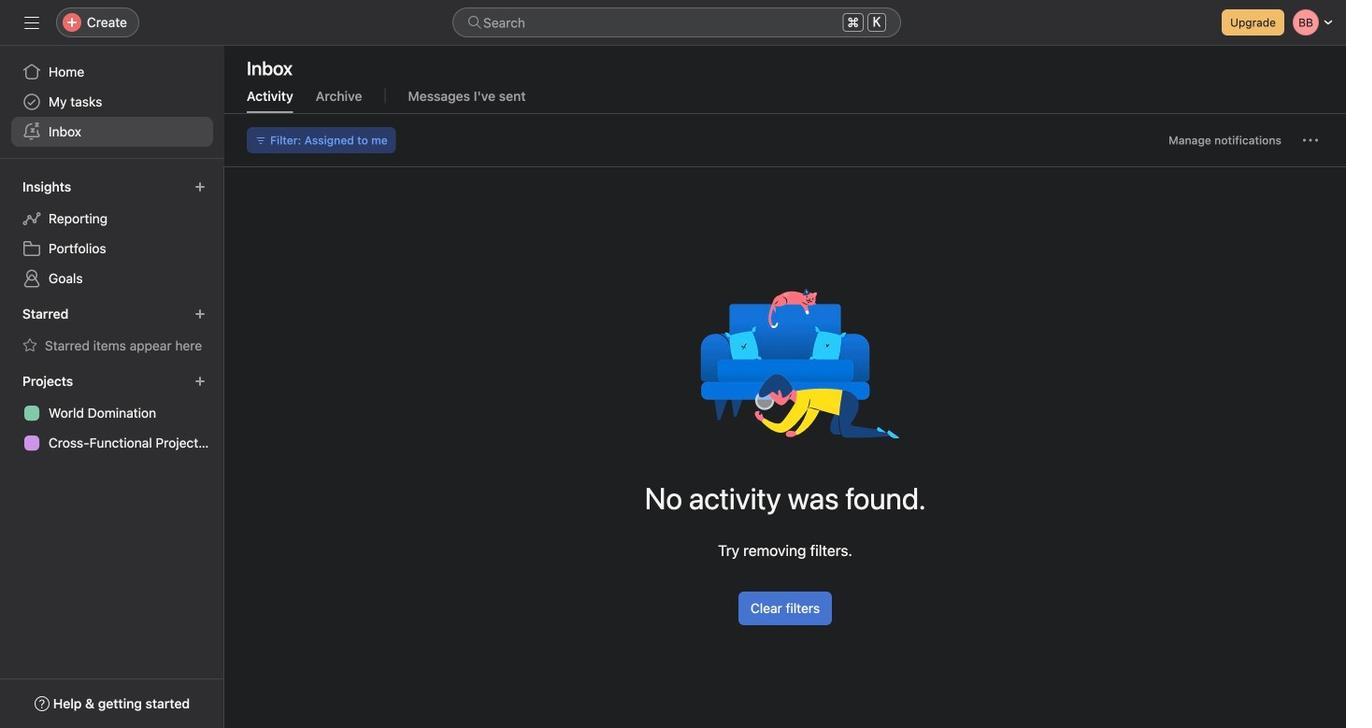 Task type: describe. For each thing, give the bounding box(es) containing it.
starred element
[[0, 297, 224, 365]]

global element
[[0, 46, 224, 158]]

more actions image
[[1303, 133, 1318, 148]]

insights element
[[0, 170, 224, 297]]

Search tasks, projects, and more text field
[[452, 7, 901, 37]]



Task type: vqa. For each thing, say whether or not it's contained in the screenshot.
Type the name of a team, a project, or people text field
no



Task type: locate. For each thing, give the bounding box(es) containing it.
hide sidebar image
[[24, 15, 39, 30]]

None field
[[452, 7, 901, 37]]

new insights image
[[194, 181, 206, 193]]

new project or portfolio image
[[194, 376, 206, 387]]

projects element
[[0, 365, 224, 462]]

add items to starred image
[[194, 308, 206, 320]]



